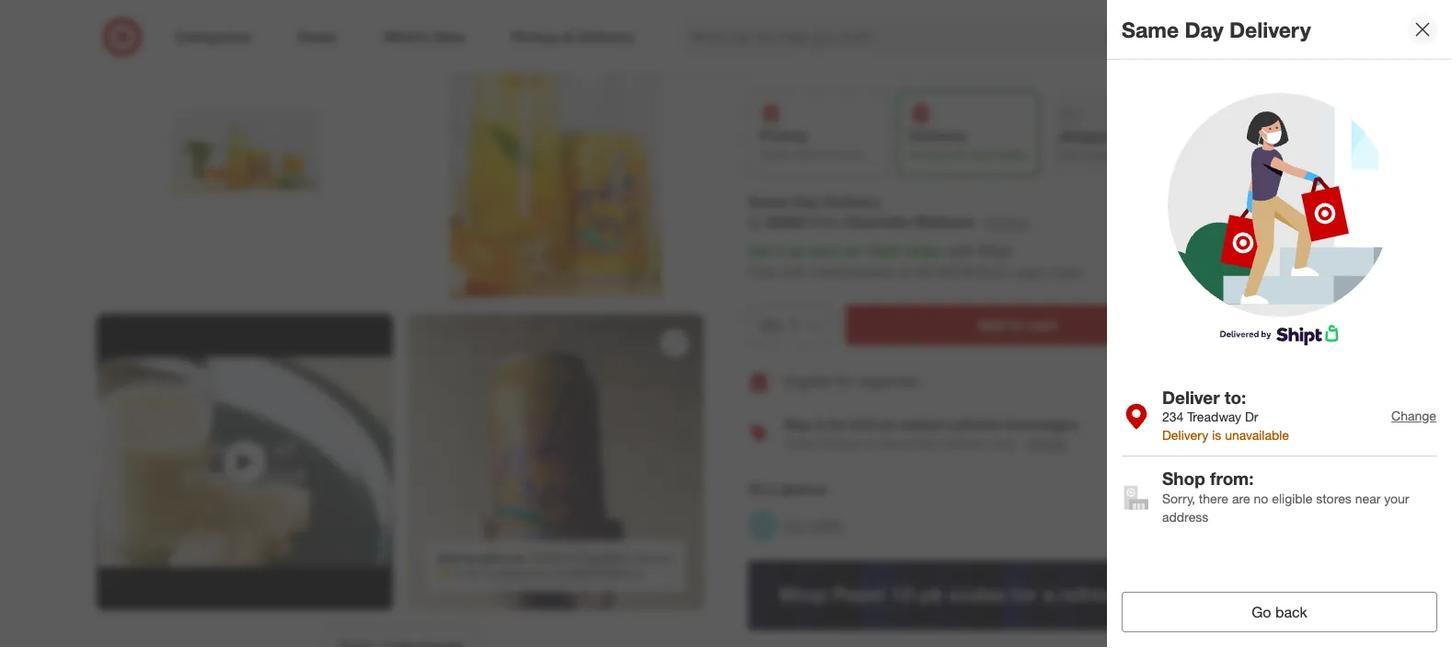 Task type: vqa. For each thing, say whether or not it's contained in the screenshot.
beverages
yes



Task type: describe. For each thing, give the bounding box(es) containing it.
for right "eligible"
[[837, 372, 854, 391]]

lacroix sparkling water tangerine - 8pk/12 fl oz cans, 5 of 11 image
[[97, 3, 393, 299]]

learn more button
[[1014, 262, 1082, 283]]

there
[[1200, 491, 1229, 507]]

change button inside the same day delivery dialog
[[1391, 406, 1438, 426]]

2 0- from the left
[[484, 566, 495, 580]]

select
[[901, 415, 944, 434]]

ounce
[[871, 2, 907, 17]]

beverages
[[1006, 415, 1079, 434]]

shipping not available
[[1061, 127, 1125, 162]]

photo from @living.light.now, 8 of 11 image
[[408, 314, 704, 611]]

change for topmost the change button
[[985, 214, 1030, 230]]

to:
[[1225, 386, 1247, 408]]

see 1 deal for this item link
[[749, 46, 1356, 72]]

go
[[1252, 603, 1272, 622]]

today inside delivery as soon as 12pm today
[[999, 148, 1027, 162]]

$10
[[852, 415, 876, 434]]

1 vertical spatial with
[[782, 262, 809, 281]]

2
[[827, 148, 833, 162]]

from
[[811, 213, 841, 231]]

non-gmo
[[785, 518, 845, 533]]

0 horizontal spatial as
[[789, 241, 804, 260]]

more
[[1051, 264, 1081, 279]]

details button
[[1027, 434, 1068, 454]]

day inside the buy 3 for $10 on select lacroix beverages order pickup or same day delivery only ∙ details
[[917, 436, 939, 451]]

membership
[[813, 262, 896, 281]]

3 0- from the left
[[551, 566, 561, 580]]

12pm inside delivery as soon as 12pm today
[[968, 148, 996, 162]]

$9.99/delivery
[[918, 262, 1010, 281]]

it
[[777, 241, 785, 260]]

at
[[749, 480, 764, 498]]

234
[[1163, 409, 1184, 425]]

deliver
[[1163, 386, 1221, 408]]

today inside 'get it as soon as 12pm today with shipt free with membership or $9.99/delivery learn more'
[[906, 241, 943, 260]]

back
[[1276, 603, 1308, 622]]

see 1 deal for this item
[[765, 51, 898, 67]]

not
[[1061, 149, 1079, 162]]

charlotte
[[845, 213, 911, 231]]

buy 3 for $10 on select lacroix beverages order pickup or same day delivery only ∙ details
[[785, 415, 1079, 451]]

on
[[880, 415, 897, 434]]

0 horizontal spatial same
[[749, 192, 788, 210]]

shipping
[[1061, 127, 1123, 146]]

free
[[749, 262, 778, 281]]

delivery inside delivery as soon as 12pm today
[[910, 127, 967, 145]]

lacroix
[[948, 415, 1002, 434]]

as inside delivery as soon as 12pm today
[[954, 148, 965, 162]]

to inside add to cart button
[[1011, 316, 1025, 334]]

order
[[785, 436, 819, 451]]

lacroix sparkling water tangerine - 8pk/12 fl oz cans, 6 of 11 image
[[408, 3, 704, 299]]

1 horizontal spatial with
[[947, 241, 974, 260]]

learn
[[1015, 264, 1048, 279]]

only
[[993, 436, 1017, 451]]

shipt
[[978, 241, 1013, 260]]

cal,
[[465, 566, 481, 580]]

search button
[[1125, 17, 1169, 61]]

1
[[791, 51, 799, 67]]

same inside dialog
[[1122, 16, 1180, 42]]

stores
[[1317, 491, 1352, 507]]

a
[[768, 480, 776, 498]]

pickup inside pickup ready within 2 hours
[[761, 127, 808, 145]]

$0.04
[[807, 2, 839, 17]]

dr
[[1246, 409, 1259, 425]]

change for the change button within the the same day delivery dialog
[[1392, 407, 1437, 423]]

1 0- from the left
[[454, 566, 465, 580]]

add
[[979, 316, 1007, 334]]

registries
[[859, 372, 919, 391]]

eligible
[[1273, 491, 1313, 507]]

or inside 'get it as soon as 12pm today with shipt free with membership or $9.99/delivery learn more'
[[900, 262, 914, 281]]

shop from: sorry, there are no eligible stores near your address
[[1163, 468, 1410, 525]]

day inside dialog
[[1186, 16, 1224, 42]]

address
[[1163, 509, 1209, 525]]

to 28269
[[749, 213, 807, 231]]

hours
[[836, 148, 864, 162]]

@living.light.now
[[437, 552, 526, 566]]

or inside the buy 3 for $10 on select lacroix beverages order pickup or same day delivery only ∙ details
[[865, 436, 876, 451]]

midtown
[[915, 213, 976, 231]]

see
[[765, 51, 788, 67]]

available
[[1082, 149, 1125, 162]]

add to cart button
[[846, 305, 1191, 345]]

gmo
[[814, 518, 845, 533]]

What can we help you find? suggestions appear below search field
[[680, 17, 1138, 57]]

thankful for guiltless options! 💛 0-cal, 0-sweetener, 0-sodium!  #lacroix
[[437, 552, 673, 580]]

non-
[[785, 518, 814, 533]]

options!
[[634, 552, 673, 566]]

cart
[[1029, 316, 1058, 334]]

buy 3 for $10 on select lacroix beverages link
[[785, 415, 1079, 434]]



Task type: locate. For each thing, give the bounding box(es) containing it.
item
[[873, 51, 898, 67]]

from:
[[1211, 468, 1254, 489]]

2 horizontal spatial 0-
[[551, 566, 561, 580]]

0 vertical spatial change
[[985, 214, 1030, 230]]

no
[[1255, 491, 1269, 507]]

delivery inside deliver to: 234 treadway dr delivery is unavailable
[[1163, 428, 1209, 443]]

2 horizontal spatial as
[[954, 148, 965, 162]]

1 horizontal spatial 12pm
[[968, 148, 996, 162]]

buy
[[785, 415, 812, 434]]

1 horizontal spatial or
[[900, 262, 914, 281]]

0 vertical spatial pickup
[[761, 127, 808, 145]]

soon down from
[[808, 241, 841, 260]]

delivery as soon as 12pm today
[[910, 127, 1027, 162]]

with
[[947, 241, 974, 260], [782, 262, 809, 281]]

1 horizontal spatial to
[[1011, 316, 1025, 334]]

1 horizontal spatial 0-
[[484, 566, 495, 580]]

0 horizontal spatial 12pm
[[864, 241, 902, 260]]

0 horizontal spatial 0-
[[454, 566, 465, 580]]

unavailable
[[1226, 428, 1290, 443]]

generic shipt shopper carrying bags image
[[1168, 93, 1392, 346]]

guiltless
[[590, 552, 631, 566]]

get it as soon as 12pm today with shipt free with membership or $9.99/delivery learn more
[[749, 241, 1081, 281]]

0 horizontal spatial change
[[985, 214, 1030, 230]]

pickup inside the buy 3 for $10 on select lacroix beverages order pickup or same day delivery only ∙ details
[[822, 436, 861, 451]]

12pm inside 'get it as soon as 12pm today with shipt free with membership or $9.99/delivery learn more'
[[864, 241, 902, 260]]

today left not
[[999, 148, 1027, 162]]

0-
[[454, 566, 465, 580], [484, 566, 495, 580], [551, 566, 561, 580]]

1 vertical spatial change button
[[1391, 406, 1438, 426]]

0 horizontal spatial pickup
[[761, 127, 808, 145]]

pickup up ready
[[761, 127, 808, 145]]

as right "as" at the right top of the page
[[954, 148, 965, 162]]

1 vertical spatial same day delivery
[[749, 192, 880, 210]]

add to cart
[[979, 316, 1058, 334]]

0 vertical spatial today
[[999, 148, 1027, 162]]

change button up shipt
[[984, 212, 1031, 233]]

1 horizontal spatial pickup
[[822, 436, 861, 451]]

delivery
[[1230, 16, 1312, 42], [910, 127, 967, 145], [824, 192, 880, 210], [1163, 428, 1209, 443], [943, 436, 989, 451]]

day right "search"
[[1186, 16, 1224, 42]]

pickup
[[761, 127, 808, 145], [822, 436, 861, 451]]

change button up the your
[[1391, 406, 1438, 426]]

0 vertical spatial change button
[[984, 212, 1031, 233]]

0 horizontal spatial day
[[792, 192, 819, 210]]

day
[[1186, 16, 1224, 42], [792, 192, 819, 210], [917, 436, 939, 451]]

0 vertical spatial to
[[749, 213, 762, 231]]

)
[[907, 2, 910, 17]]

/fluid
[[839, 2, 867, 17]]

1 vertical spatial today
[[906, 241, 943, 260]]

at huntersville
[[749, 24, 830, 40]]

get
[[749, 241, 772, 260]]

within
[[795, 148, 824, 162]]

0 vertical spatial day
[[1186, 16, 1224, 42]]

eligible
[[785, 372, 833, 391]]

change
[[985, 214, 1030, 230], [1392, 407, 1437, 423]]

to right add
[[1011, 316, 1025, 334]]

0 horizontal spatial change button
[[984, 212, 1031, 233]]

0 horizontal spatial or
[[865, 436, 876, 451]]

1 vertical spatial same
[[749, 192, 788, 210]]

12pm right "as" at the right top of the page
[[968, 148, 996, 162]]

1 vertical spatial pickup
[[822, 436, 861, 451]]

for up the sodium!
[[574, 552, 587, 566]]

0 vertical spatial same
[[1122, 16, 1180, 42]]

💛
[[437, 566, 451, 580]]

thankful
[[529, 552, 571, 566]]

2 vertical spatial day
[[917, 436, 939, 451]]

soon inside delivery as soon as 12pm today
[[926, 148, 951, 162]]

same day delivery dialog
[[1108, 0, 1453, 647]]

1 horizontal spatial same day delivery
[[1122, 16, 1312, 42]]

non-gmo button
[[749, 506, 845, 546]]

search
[[1125, 29, 1169, 47]]

change up the your
[[1392, 407, 1437, 423]]

details
[[1028, 436, 1068, 451]]

∙
[[1020, 436, 1024, 451]]

are
[[1233, 491, 1251, 507]]

for
[[830, 51, 846, 67], [837, 372, 854, 391], [829, 415, 848, 434], [574, 552, 587, 566]]

12pm down "charlotte"
[[864, 241, 902, 260]]

as right it at the right of the page
[[789, 241, 804, 260]]

day up the 28269
[[792, 192, 819, 210]]

sorry,
[[1163, 491, 1196, 507]]

1 vertical spatial day
[[792, 192, 819, 210]]

change inside the same day delivery dialog
[[1392, 407, 1437, 423]]

0 horizontal spatial today
[[906, 241, 943, 260]]

change up shipt
[[985, 214, 1030, 230]]

glance
[[780, 480, 827, 498]]

0 horizontal spatial with
[[782, 262, 809, 281]]

is
[[1213, 428, 1222, 443]]

1 vertical spatial soon
[[808, 241, 841, 260]]

or down from charlotte midtown
[[900, 262, 914, 281]]

1 vertical spatial change
[[1392, 407, 1437, 423]]

your
[[1385, 491, 1410, 507]]

same day delivery
[[1122, 16, 1312, 42], [749, 192, 880, 210]]

28269
[[766, 213, 807, 231]]

at
[[749, 24, 760, 40]]

2 horizontal spatial day
[[1186, 16, 1224, 42]]

for inside the buy 3 for $10 on select lacroix beverages order pickup or same day delivery only ∙ details
[[829, 415, 848, 434]]

0- right 💛
[[454, 566, 465, 580]]

0 vertical spatial 12pm
[[968, 148, 996, 162]]

with up $9.99/delivery
[[947, 241, 974, 260]]

or down $10
[[865, 436, 876, 451]]

sweetener,
[[495, 566, 548, 580]]

pickup ready within 2 hours
[[761, 127, 864, 162]]

0 vertical spatial with
[[947, 241, 974, 260]]

from charlotte midtown
[[811, 213, 976, 231]]

same inside the buy 3 for $10 on select lacroix beverages order pickup or same day delivery only ∙ details
[[880, 436, 913, 451]]

soon right "as" at the right top of the page
[[926, 148, 951, 162]]

day down buy 3 for $10 on select lacroix beverages link at bottom right
[[917, 436, 939, 451]]

this
[[849, 51, 870, 67]]

pickup down 3
[[822, 436, 861, 451]]

2 horizontal spatial same
[[1122, 16, 1180, 42]]

0- right cal,
[[484, 566, 495, 580]]

#lacroix
[[604, 566, 643, 580]]

1 vertical spatial or
[[865, 436, 876, 451]]

as up membership
[[845, 241, 860, 260]]

1 horizontal spatial day
[[917, 436, 939, 451]]

1 horizontal spatial as
[[845, 241, 860, 260]]

go back
[[1252, 603, 1308, 622]]

1 horizontal spatial same
[[880, 436, 913, 451]]

0 vertical spatial same day delivery
[[1122, 16, 1312, 42]]

2 vertical spatial same
[[880, 436, 913, 451]]

( $0.04 /fluid ounce )
[[800, 2, 910, 17]]

1 horizontal spatial change button
[[1391, 406, 1438, 426]]

near
[[1356, 491, 1382, 507]]

sodium!
[[561, 566, 601, 580]]

0- down thankful
[[551, 566, 561, 580]]

to
[[749, 213, 762, 231], [1011, 316, 1025, 334]]

1 horizontal spatial change
[[1392, 407, 1437, 423]]

for inside thankful for guiltless options! 💛 0-cal, 0-sweetener, 0-sodium!  #lacroix
[[574, 552, 587, 566]]

delivery inside the buy 3 for $10 on select lacroix beverages order pickup or same day delivery only ∙ details
[[943, 436, 989, 451]]

0 vertical spatial soon
[[926, 148, 951, 162]]

for right 3
[[829, 415, 848, 434]]

0 horizontal spatial to
[[749, 213, 762, 231]]

deliver to: 234 treadway dr delivery is unavailable
[[1163, 386, 1290, 443]]

eligible for registries
[[785, 372, 919, 391]]

soon inside 'get it as soon as 12pm today with shipt free with membership or $9.99/delivery learn more'
[[808, 241, 841, 260]]

to up get
[[749, 213, 762, 231]]

1 vertical spatial to
[[1011, 316, 1025, 334]]

ready
[[761, 148, 792, 162]]

1 horizontal spatial today
[[999, 148, 1027, 162]]

0 horizontal spatial same day delivery
[[749, 192, 880, 210]]

at a glance
[[749, 480, 827, 498]]

lacroix sparkling water tangerine - 8pk/12 fl oz cans, 7 of 11, play video image
[[97, 314, 393, 611]]

with down it at the right of the page
[[782, 262, 809, 281]]

0 vertical spatial or
[[900, 262, 914, 281]]

treadway
[[1188, 409, 1242, 425]]

same day delivery inside dialog
[[1122, 16, 1312, 42]]

go back button
[[1122, 592, 1438, 633]]

or
[[900, 262, 914, 281], [865, 436, 876, 451]]

for left this in the top right of the page
[[830, 51, 846, 67]]

1 vertical spatial 12pm
[[864, 241, 902, 260]]

1 horizontal spatial soon
[[926, 148, 951, 162]]

0 horizontal spatial soon
[[808, 241, 841, 260]]

same
[[1122, 16, 1180, 42], [749, 192, 788, 210], [880, 436, 913, 451]]

today down midtown
[[906, 241, 943, 260]]

as
[[910, 148, 923, 162]]

shop
[[1163, 468, 1206, 489]]

advertisement region
[[749, 561, 1356, 631]]

huntersville
[[763, 24, 830, 40]]

3
[[816, 415, 824, 434]]



